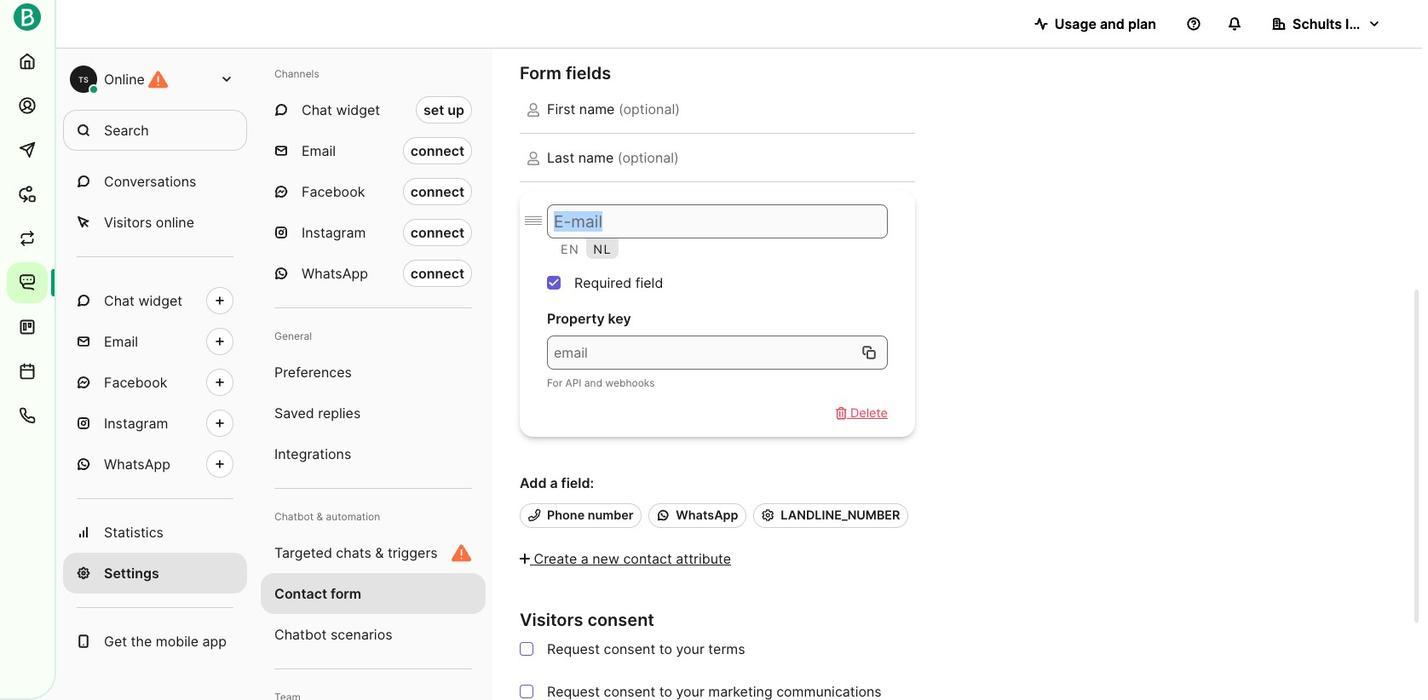 Task type: locate. For each thing, give the bounding box(es) containing it.
1 chatbot from the top
[[274, 510, 314, 523]]

whatsapp inside whatsapp link
[[104, 456, 170, 473]]

email link
[[63, 321, 247, 362]]

preferences
[[274, 364, 352, 381]]

) up e-mail text box
[[674, 149, 679, 167]]

form fields
[[520, 63, 611, 84]]

2 your from the top
[[676, 683, 705, 700]]

consent up request consent to your terms in the bottom of the page
[[588, 610, 654, 630]]

fields
[[566, 63, 611, 84]]

widget
[[336, 101, 380, 118], [138, 292, 182, 309]]

1 vertical spatial your
[[676, 683, 705, 700]]

connect for email
[[411, 142, 464, 159]]

chatbot
[[274, 510, 314, 523], [274, 626, 327, 643]]

1 horizontal spatial visitors
[[520, 610, 583, 630]]

0 horizontal spatial instagram
[[104, 415, 168, 432]]

1 connect from the top
[[411, 142, 464, 159]]

1 horizontal spatial email
[[302, 142, 336, 159]]

1 vertical spatial whatsapp
[[104, 456, 170, 473]]

4 connect from the top
[[411, 265, 464, 282]]

1 vertical spatial optional
[[623, 149, 674, 167]]

( for last name
[[618, 149, 623, 167]]

& left automation
[[317, 510, 323, 523]]

and left 'plan'
[[1100, 15, 1125, 32]]

request for request consent to your terms
[[547, 640, 600, 658]]

0 vertical spatial and
[[1100, 15, 1125, 32]]

0 vertical spatial facebook
[[302, 183, 365, 200]]

0 horizontal spatial &
[[317, 510, 323, 523]]

first name ( optional )
[[547, 101, 680, 118]]

online
[[104, 71, 145, 88]]

facebook
[[302, 183, 365, 200], [104, 374, 167, 391]]

0 vertical spatial a
[[550, 474, 558, 491]]

triggers
[[388, 545, 438, 562]]

0 vertical spatial consent
[[588, 610, 654, 630]]

chat widget down channels
[[302, 101, 380, 118]]

1 vertical spatial and
[[584, 377, 603, 390]]

your left terms
[[676, 640, 705, 658]]

2 vertical spatial consent
[[604, 683, 656, 700]]

consent down request consent to your terms in the bottom of the page
[[604, 683, 656, 700]]

1 vertical spatial &
[[375, 545, 384, 562]]

a for add
[[550, 474, 558, 491]]

widget up 'email' link
[[138, 292, 182, 309]]

0 vertical spatial optional
[[623, 101, 675, 118]]

0 vertical spatial whatsapp
[[302, 265, 368, 282]]

search
[[104, 122, 149, 139]]

field up phone number button at left
[[561, 474, 590, 491]]

) for first name ( optional )
[[675, 101, 680, 118]]

name right last
[[578, 149, 614, 167]]

2 request from the top
[[547, 683, 600, 700]]

0 vertical spatial chat
[[302, 101, 332, 118]]

0 horizontal spatial visitors
[[104, 214, 152, 231]]

chat widget up 'email' link
[[104, 292, 182, 309]]

chatbot up the targeted
[[274, 510, 314, 523]]

copy image
[[862, 346, 876, 359]]

0 vertical spatial to
[[659, 640, 672, 658]]

0 vertical spatial instagram
[[302, 224, 366, 241]]

& right chats
[[375, 545, 384, 562]]

visitors down create
[[520, 610, 583, 630]]

ts
[[78, 75, 89, 84]]

2 horizontal spatial whatsapp
[[676, 508, 738, 523]]

property key
[[547, 311, 631, 328]]

request for request consent to your marketing communications
[[547, 683, 600, 700]]

1 horizontal spatial &
[[375, 545, 384, 562]]

1 vertical spatial chatbot
[[274, 626, 327, 643]]

last name ( optional )
[[547, 149, 679, 167]]

a
[[550, 474, 558, 491], [581, 550, 589, 567]]

chatbot for chatbot & automation
[[274, 510, 314, 523]]

0 vertical spatial visitors
[[104, 214, 152, 231]]

a left new
[[581, 550, 589, 567]]

1 horizontal spatial chat widget
[[302, 101, 380, 118]]

and
[[1100, 15, 1125, 32], [584, 377, 603, 390]]

1 horizontal spatial widget
[[336, 101, 380, 118]]

0 vertical spatial )
[[675, 101, 680, 118]]

1 vertical spatial facebook
[[104, 374, 167, 391]]

consent for request consent to your terms
[[604, 640, 656, 658]]

saved
[[274, 405, 314, 422]]

schults inc button
[[1259, 7, 1395, 41]]

delete
[[850, 406, 888, 420]]

1 vertical spatial name
[[578, 149, 614, 167]]

to down request consent to your terms in the bottom of the page
[[659, 683, 672, 700]]

0 vertical spatial name
[[579, 101, 615, 118]]

1 vertical spatial (
[[618, 149, 623, 167]]

targeted chats & triggers link
[[261, 533, 486, 574]]

0 vertical spatial chatbot
[[274, 510, 314, 523]]

2 chatbot from the top
[[274, 626, 327, 643]]

chatbot down "contact"
[[274, 626, 327, 643]]

saved replies link
[[261, 393, 486, 434]]

whatsapp down instagram link
[[104, 456, 170, 473]]

contact form
[[274, 585, 361, 603]]

visitors down conversations
[[104, 214, 152, 231]]

1 vertical spatial chat widget
[[104, 292, 182, 309]]

1 horizontal spatial instagram
[[302, 224, 366, 241]]

0 horizontal spatial email
[[104, 333, 138, 350]]

chat up 'email' link
[[104, 292, 135, 309]]

chat down channels
[[302, 101, 332, 118]]

widget left set
[[336, 101, 380, 118]]

last
[[547, 149, 575, 167]]

2 connect from the top
[[411, 183, 464, 200]]

1 vertical spatial chat
[[104, 292, 135, 309]]

1 horizontal spatial facebook
[[302, 183, 365, 200]]

1 vertical spatial to
[[659, 683, 672, 700]]

contact form link
[[261, 574, 486, 614]]

1 vertical spatial instagram
[[104, 415, 168, 432]]

contact
[[274, 585, 327, 603]]

1 vertical spatial field
[[561, 474, 590, 491]]

name right first
[[579, 101, 615, 118]]

to for marketing
[[659, 683, 672, 700]]

optional up last name ( optional ) at the left of page
[[623, 101, 675, 118]]

0 vertical spatial field
[[636, 275, 663, 292]]

whatsapp
[[302, 265, 368, 282], [104, 456, 170, 473], [676, 508, 738, 523]]

0 horizontal spatial a
[[550, 474, 558, 491]]

consent
[[588, 610, 654, 630], [604, 640, 656, 658], [604, 683, 656, 700]]

to left terms
[[659, 640, 672, 658]]

)
[[675, 101, 680, 118], [674, 149, 679, 167]]

1 to from the top
[[659, 640, 672, 658]]

connect
[[411, 142, 464, 159], [411, 183, 464, 200], [411, 224, 464, 241], [411, 265, 464, 282]]

2 to from the top
[[659, 683, 672, 700]]

0 vertical spatial email
[[302, 142, 336, 159]]

1 your from the top
[[676, 640, 705, 658]]

whatsapp up attribute
[[676, 508, 738, 523]]

0 vertical spatial (
[[619, 101, 623, 118]]

email down channels
[[302, 142, 336, 159]]

create
[[534, 550, 577, 567]]

1 vertical spatial a
[[581, 550, 589, 567]]

create a new contact attribute link
[[520, 550, 731, 567]]

optional
[[623, 101, 675, 118], [623, 149, 674, 167]]

whatsapp up general
[[302, 265, 368, 282]]

3 connect from the top
[[411, 224, 464, 241]]

0 vertical spatial request
[[547, 640, 600, 658]]

0 vertical spatial your
[[676, 640, 705, 658]]

your
[[676, 640, 705, 658], [676, 683, 705, 700]]

en button
[[554, 239, 587, 259]]

usage
[[1055, 15, 1097, 32]]

visitors consent
[[520, 610, 654, 630]]

1 vertical spatial )
[[674, 149, 679, 167]]

consent down visitors consent
[[604, 640, 656, 658]]

instagram
[[302, 224, 366, 241], [104, 415, 168, 432]]

chatbot scenarios link
[[261, 614, 486, 655]]

search link
[[63, 110, 247, 151]]

0 horizontal spatial widget
[[138, 292, 182, 309]]

&
[[317, 510, 323, 523], [375, 545, 384, 562]]

connect for instagram
[[411, 224, 464, 241]]

1 vertical spatial request
[[547, 683, 600, 700]]

your left marketing
[[676, 683, 705, 700]]

0 vertical spatial &
[[317, 510, 323, 523]]

1 horizontal spatial and
[[1100, 15, 1125, 32]]

1 horizontal spatial chat
[[302, 101, 332, 118]]

0 vertical spatial chat widget
[[302, 101, 380, 118]]

saved replies
[[274, 405, 361, 422]]

1 request from the top
[[547, 640, 600, 658]]

0 horizontal spatial chat widget
[[104, 292, 182, 309]]

1 vertical spatial consent
[[604, 640, 656, 658]]

0 horizontal spatial field
[[561, 474, 590, 491]]

field
[[636, 275, 663, 292], [561, 474, 590, 491]]

communications
[[776, 683, 882, 700]]

E-mail text field
[[547, 205, 888, 239]]

1 vertical spatial widget
[[138, 292, 182, 309]]

schults
[[1293, 15, 1342, 32]]

( down first name ( optional )
[[618, 149, 623, 167]]

phone number button
[[520, 503, 642, 528]]

to for terms
[[659, 640, 672, 658]]

) up last name ( optional ) at the left of page
[[675, 101, 680, 118]]

consent for request consent to your marketing communications
[[604, 683, 656, 700]]

2 vertical spatial whatsapp
[[676, 508, 738, 523]]

a right add
[[550, 474, 558, 491]]

usage and plan
[[1055, 15, 1156, 32]]

( up last name ( optional ) at the left of page
[[619, 101, 623, 118]]

optional down first name ( optional )
[[623, 149, 674, 167]]

0 horizontal spatial whatsapp
[[104, 456, 170, 473]]

settings
[[104, 565, 159, 582]]

field right required
[[636, 275, 663, 292]]

email
[[302, 142, 336, 159], [104, 333, 138, 350]]

chat
[[302, 101, 332, 118], [104, 292, 135, 309]]

0 vertical spatial widget
[[336, 101, 380, 118]]

and right 'api'
[[584, 377, 603, 390]]

1 vertical spatial visitors
[[520, 610, 583, 630]]

phone number
[[547, 508, 634, 523]]

1 horizontal spatial a
[[581, 550, 589, 567]]

visitors
[[104, 214, 152, 231], [520, 610, 583, 630]]

email up facebook link
[[104, 333, 138, 350]]



Task type: describe. For each thing, give the bounding box(es) containing it.
schults inc
[[1293, 15, 1366, 32]]

chat widget link
[[63, 280, 247, 321]]

preferences link
[[261, 352, 486, 393]]

for api and webhooks
[[547, 377, 655, 390]]

chatbot & automation
[[274, 510, 380, 523]]

property
[[547, 311, 605, 328]]

create a new contact attribute
[[534, 550, 731, 567]]

settings link
[[63, 553, 247, 594]]

en
[[561, 242, 580, 257]]

statistics link
[[63, 512, 247, 553]]

key
[[608, 311, 631, 328]]

api
[[565, 377, 582, 390]]

usage and plan button
[[1021, 7, 1170, 41]]

nl button
[[587, 239, 619, 259]]

delete button
[[836, 404, 888, 423]]

landline_number
[[781, 508, 900, 523]]

name for first name
[[579, 101, 615, 118]]

request consent to your terms
[[547, 640, 745, 658]]

general
[[274, 330, 312, 343]]

terms
[[708, 640, 745, 658]]

channels
[[274, 67, 319, 80]]

visitors for visitors online
[[104, 214, 152, 231]]

1 vertical spatial email
[[104, 333, 138, 350]]

instagram link
[[63, 403, 247, 444]]

form
[[520, 63, 562, 84]]

visitors online
[[104, 214, 194, 231]]

mobile
[[156, 633, 199, 650]]

connect for whatsapp
[[411, 265, 464, 282]]

nl
[[593, 242, 612, 257]]

statistics
[[104, 524, 164, 541]]

replies
[[318, 405, 361, 422]]

get the mobile app link
[[63, 621, 247, 662]]

visitors online link
[[63, 202, 247, 243]]

online
[[156, 214, 194, 231]]

get
[[104, 633, 127, 650]]

add
[[520, 474, 547, 491]]

and inside button
[[1100, 15, 1125, 32]]

1 horizontal spatial whatsapp
[[302, 265, 368, 282]]

0 horizontal spatial and
[[584, 377, 603, 390]]

first
[[547, 101, 576, 118]]

) for last name ( optional )
[[674, 149, 679, 167]]

name for last name
[[578, 149, 614, 167]]

for
[[547, 377, 563, 390]]

webhooks
[[605, 377, 655, 390]]

Property key text field
[[547, 336, 888, 370]]

( for first name
[[619, 101, 623, 118]]

whatsapp inside whatsapp button
[[676, 508, 738, 523]]

phone
[[547, 508, 585, 523]]

landline_number button
[[754, 503, 909, 528]]

whatsapp button
[[649, 503, 747, 528]]

connect for facebook
[[411, 183, 464, 200]]

integrations
[[274, 446, 351, 463]]

chatbot scenarios
[[274, 626, 393, 643]]

visitors for visitors consent
[[520, 610, 583, 630]]

consent for visitors consent
[[588, 610, 654, 630]]

number
[[588, 508, 634, 523]]

1 horizontal spatial field
[[636, 275, 663, 292]]

plan
[[1128, 15, 1156, 32]]

app
[[202, 633, 227, 650]]

a for create
[[581, 550, 589, 567]]

0 horizontal spatial chat
[[104, 292, 135, 309]]

whatsapp link
[[63, 444, 247, 485]]

required
[[574, 275, 632, 292]]

your for terms
[[676, 640, 705, 658]]

conversations link
[[63, 161, 247, 202]]

optional for first name ( optional )
[[623, 101, 675, 118]]

integrations link
[[261, 434, 486, 475]]

facebook link
[[63, 362, 247, 403]]

scenarios
[[331, 626, 393, 643]]

your for marketing
[[676, 683, 705, 700]]

add a field :
[[520, 474, 594, 491]]

set up
[[424, 101, 464, 118]]

set
[[424, 101, 444, 118]]

optional for last name ( optional )
[[623, 149, 674, 167]]

marketing
[[708, 683, 773, 700]]

automation
[[326, 510, 380, 523]]

request consent to your marketing communications
[[547, 683, 882, 700]]

form
[[331, 585, 361, 603]]

conversations
[[104, 173, 196, 190]]

get the mobile app
[[104, 633, 227, 650]]

new
[[592, 550, 619, 567]]

inc
[[1346, 15, 1366, 32]]

chatbot for chatbot scenarios
[[274, 626, 327, 643]]

required field
[[574, 275, 663, 292]]

targeted chats & triggers
[[274, 545, 438, 562]]

up
[[448, 101, 464, 118]]

0 horizontal spatial facebook
[[104, 374, 167, 391]]

the
[[131, 633, 152, 650]]

attribute
[[676, 550, 731, 567]]

chats
[[336, 545, 371, 562]]

targeted
[[274, 545, 332, 562]]

contact
[[623, 550, 672, 567]]



Task type: vqa. For each thing, say whether or not it's contained in the screenshot.
terms to
yes



